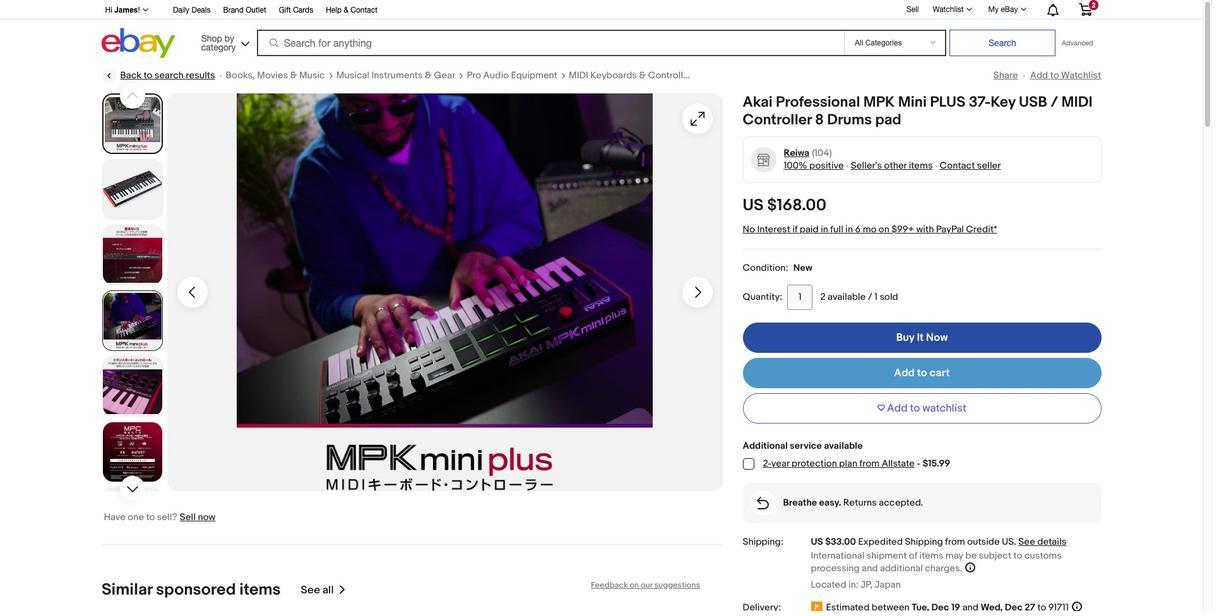 Task type: vqa. For each thing, say whether or not it's contained in the screenshot.
"User Agreement" link
no



Task type: describe. For each thing, give the bounding box(es) containing it.
back to search results
[[120, 69, 215, 81]]

!
[[138, 6, 140, 15]]

delivery alert flag image
[[811, 601, 826, 611]]

musical instruments & gear
[[336, 69, 456, 81]]

midi keyboards & controllers link
[[569, 69, 697, 82]]

my ebay
[[988, 5, 1018, 14]]

us for us $168.00
[[743, 196, 764, 215]]

to for watchlist
[[910, 402, 920, 415]]

akai professional mpk mini plus 37-key usb / midi controller 8 drums pad - picture 4 of 12 image
[[167, 93, 723, 491]]

seller's other items link
[[851, 160, 933, 172]]

details
[[1037, 536, 1067, 548]]

pro audio equipment
[[467, 69, 558, 81]]

shop by category
[[201, 33, 236, 52]]

returns
[[843, 497, 877, 509]]

to for cart
[[917, 367, 927, 379]]

akai
[[743, 93, 773, 111]]

to for search
[[144, 69, 152, 81]]

seller
[[977, 160, 1001, 172]]

shipping
[[905, 536, 943, 548]]

pro
[[467, 69, 481, 81]]

no
[[743, 223, 755, 235]]

to inside international shipment of items may be subject to customs processing and additional charges.
[[1014, 550, 1022, 562]]

results
[[186, 69, 215, 81]]

akai professional mpk mini plus 37-key usb / midi controller 8 drums pad
[[743, 93, 1093, 129]]

buy it now link
[[743, 323, 1101, 353]]

items for similar sponsored items
[[239, 580, 280, 600]]

See all text field
[[301, 584, 333, 596]]

have one to sell? sell now
[[104, 511, 216, 523]]

help & contact
[[326, 6, 378, 15]]

feedback
[[591, 580, 628, 590]]

gift cards link
[[279, 4, 313, 18]]

0 vertical spatial see
[[1018, 536, 1035, 548]]

1 in from the left
[[821, 223, 828, 235]]

2 in from the left
[[846, 223, 853, 235]]

pro audio equipment link
[[467, 69, 558, 82]]

picture 4 of 12 image
[[103, 291, 162, 350]]

pad
[[875, 111, 902, 129]]

processing
[[811, 563, 860, 575]]

picture 5 of 12 image
[[103, 357, 162, 416]]

picture 6 of 12 image
[[103, 422, 162, 482]]

midi inside akai professional mpk mini plus 37-key usb / midi controller 8 drums pad
[[1062, 93, 1093, 111]]

2 link
[[1071, 0, 1099, 18]]

100% positive
[[784, 160, 844, 172]]

with details__icon image
[[757, 497, 769, 509]]

share
[[994, 69, 1018, 81]]

add to watchlist
[[887, 402, 967, 415]]

reiwa
[[784, 147, 810, 159]]

outlet
[[246, 6, 266, 15]]

& for midi keyboards & controllers
[[639, 69, 646, 81]]

of
[[909, 550, 917, 562]]

contact seller
[[940, 160, 1001, 172]]

midi keyboards & controllers
[[569, 69, 697, 81]]

1 vertical spatial contact
[[940, 160, 975, 172]]

may
[[946, 550, 963, 562]]

it
[[917, 331, 924, 344]]

none submit inside shop by category 'banner'
[[950, 30, 1056, 56]]

musical
[[336, 69, 369, 81]]

to right one
[[146, 511, 155, 523]]

0 horizontal spatial on
[[629, 580, 639, 590]]

items for seller's other items
[[909, 160, 933, 172]]

brand outlet link
[[223, 4, 266, 18]]

customs
[[1025, 550, 1062, 562]]

if
[[793, 223, 798, 235]]

gear
[[434, 69, 456, 81]]

search
[[155, 69, 184, 81]]

equipment
[[511, 69, 558, 81]]

see all
[[301, 584, 333, 596]]

from for shipping
[[945, 536, 965, 548]]

back to search results link
[[101, 68, 215, 83]]

100% positive link
[[784, 160, 844, 172]]

Search for anything text field
[[259, 31, 842, 55]]

1 vertical spatial sell
[[180, 511, 196, 523]]

in:
[[849, 579, 859, 591]]

shipment
[[867, 550, 907, 562]]

2 for 2
[[1092, 1, 1096, 9]]

service
[[790, 440, 822, 452]]

japan
[[875, 579, 901, 591]]

feedback on our suggestions
[[591, 580, 700, 590]]

midi inside midi keyboards & controllers link
[[569, 69, 588, 81]]

sell now link
[[180, 511, 216, 523]]

picture 2 of 12 image
[[103, 160, 162, 219]]

watchlist link
[[926, 2, 978, 17]]

add for add to watchlist
[[1030, 69, 1048, 81]]

no interest if paid in full in 6 mo on $99+ with paypal credit* link
[[743, 223, 997, 235]]

charges.
[[925, 563, 962, 575]]

additional
[[743, 440, 788, 452]]

buy it now
[[896, 331, 948, 344]]

other
[[884, 160, 907, 172]]

drums
[[827, 111, 872, 129]]

sell?
[[157, 511, 177, 523]]

-
[[917, 458, 921, 470]]

reiwa image
[[751, 147, 777, 173]]

outside
[[967, 536, 1000, 548]]

cards
[[293, 6, 313, 15]]

brand outlet
[[223, 6, 266, 15]]

similar
[[101, 580, 152, 600]]

8
[[815, 111, 824, 129]]

condition: new
[[743, 262, 812, 274]]

accepted.
[[879, 497, 923, 509]]

breathe easy. returns accepted.
[[783, 497, 923, 509]]

deals
[[192, 6, 211, 15]]

usb
[[1019, 93, 1047, 111]]

daily deals link
[[173, 4, 211, 18]]

us $33.00 expedited shipping from outside us . see details
[[811, 536, 1067, 548]]



Task type: locate. For each thing, give the bounding box(es) containing it.
sell inside the account navigation
[[907, 5, 919, 14]]

in
[[821, 223, 828, 235], [846, 223, 853, 235]]

add to watchlist link
[[1030, 69, 1101, 81]]

from right the plan
[[860, 458, 880, 470]]

1 vertical spatial /
[[868, 291, 872, 303]]

None submit
[[950, 30, 1056, 56]]

hi
[[105, 6, 112, 15]]

2 right quantity: 'text field'
[[820, 291, 826, 303]]

$99+
[[892, 223, 914, 235]]

0 horizontal spatial midi
[[569, 69, 588, 81]]

1 horizontal spatial 2
[[1092, 1, 1096, 9]]

watchlist
[[923, 402, 967, 415]]

watchlist right sell link
[[933, 5, 964, 14]]

us up subject
[[1002, 536, 1014, 548]]

0 horizontal spatial sell
[[180, 511, 196, 523]]

in left full
[[821, 223, 828, 235]]

& for books, movies & music
[[290, 69, 297, 81]]

and
[[862, 563, 878, 575]]

0 horizontal spatial watchlist
[[933, 5, 964, 14]]

1 vertical spatial add
[[894, 367, 915, 379]]

0 vertical spatial contact
[[351, 6, 378, 15]]

/
[[1051, 93, 1058, 111], [868, 291, 872, 303]]

see left all
[[301, 584, 320, 596]]

help
[[326, 6, 342, 15]]

ebay
[[1001, 5, 1018, 14]]

books, movies & music
[[226, 69, 325, 81]]

to left watchlist
[[910, 402, 920, 415]]

contact right help
[[351, 6, 378, 15]]

on right mo
[[879, 223, 890, 235]]

add for add to watchlist
[[887, 402, 908, 415]]

gift cards
[[279, 6, 313, 15]]

items down us $33.00 expedited shipping from outside us . see details
[[920, 550, 943, 562]]

full
[[830, 223, 843, 235]]

1 horizontal spatial watchlist
[[1061, 69, 1101, 81]]

items inside international shipment of items may be subject to customs processing and additional charges.
[[920, 550, 943, 562]]

on left our
[[629, 580, 639, 590]]

now
[[198, 511, 216, 523]]

located in: jp, japan
[[811, 579, 901, 591]]

to right back
[[144, 69, 152, 81]]

advanced
[[1062, 39, 1093, 47]]

2 vertical spatial items
[[239, 580, 280, 600]]

books, movies & music link
[[226, 69, 325, 82]]

/ left 1
[[868, 291, 872, 303]]

add for add to cart
[[894, 367, 915, 379]]

0 horizontal spatial see
[[301, 584, 320, 596]]

2 up the advanced link
[[1092, 1, 1096, 9]]

watchlist
[[933, 5, 964, 14], [1061, 69, 1101, 81]]

0 vertical spatial from
[[860, 458, 880, 470]]

& inside the account navigation
[[344, 6, 348, 15]]

37-
[[969, 93, 991, 111]]

jp,
[[861, 579, 873, 591]]

one
[[128, 511, 144, 523]]

0 vertical spatial available
[[828, 291, 866, 303]]

similar sponsored items
[[101, 580, 280, 600]]

positive
[[809, 160, 844, 172]]

add up the 'usb'
[[1030, 69, 1048, 81]]

to for watchlist
[[1050, 69, 1059, 81]]

keyboards
[[591, 69, 637, 81]]

to inside button
[[910, 402, 920, 415]]

james
[[114, 6, 138, 15]]

add down add to cart link
[[887, 402, 908, 415]]

professional
[[776, 93, 860, 111]]

Quantity: text field
[[788, 285, 813, 310]]

1 vertical spatial available
[[824, 440, 863, 452]]

subject
[[979, 550, 1012, 562]]

add left cart
[[894, 367, 915, 379]]

2
[[1092, 1, 1096, 9], [820, 291, 826, 303]]

0 vertical spatial on
[[879, 223, 890, 235]]

gift
[[279, 6, 291, 15]]

daily deals
[[173, 6, 211, 15]]

1 vertical spatial see
[[301, 584, 320, 596]]

sell left watchlist "link"
[[907, 5, 919, 14]]

watchlist down advanced
[[1061, 69, 1101, 81]]

2 horizontal spatial us
[[1002, 536, 1014, 548]]

1 vertical spatial midi
[[1062, 93, 1093, 111]]

my
[[988, 5, 999, 14]]

books,
[[226, 69, 255, 81]]

advanced link
[[1056, 30, 1099, 56]]

1
[[875, 291, 878, 303]]

add to watchlist
[[1030, 69, 1101, 81]]

2 for 2 available / 1 sold
[[820, 291, 826, 303]]

0 horizontal spatial 2
[[820, 291, 826, 303]]

available
[[828, 291, 866, 303], [824, 440, 863, 452]]

1 horizontal spatial /
[[1051, 93, 1058, 111]]

0 horizontal spatial /
[[868, 291, 872, 303]]

contact inside the account navigation
[[351, 6, 378, 15]]

1 vertical spatial 2
[[820, 291, 826, 303]]

&
[[344, 6, 348, 15], [290, 69, 297, 81], [425, 69, 432, 81], [639, 69, 646, 81]]

items
[[909, 160, 933, 172], [920, 550, 943, 562], [239, 580, 280, 600]]

midi left keyboards
[[569, 69, 588, 81]]

seller's other items
[[851, 160, 933, 172]]

add inside button
[[887, 402, 908, 415]]

0 horizontal spatial from
[[860, 458, 880, 470]]

sell left now
[[180, 511, 196, 523]]

1 vertical spatial on
[[629, 580, 639, 590]]

1 horizontal spatial us
[[811, 536, 823, 548]]

reiwa link
[[784, 147, 810, 160]]

0 horizontal spatial in
[[821, 223, 828, 235]]

1 horizontal spatial sell
[[907, 5, 919, 14]]

1 vertical spatial items
[[920, 550, 943, 562]]

with
[[916, 223, 934, 235]]

expedited
[[858, 536, 903, 548]]

0 vertical spatial 2
[[1092, 1, 1096, 9]]

0 vertical spatial sell
[[907, 5, 919, 14]]

share button
[[994, 69, 1018, 81]]

see right .
[[1018, 536, 1035, 548]]

available left 1
[[828, 291, 866, 303]]

1 horizontal spatial on
[[879, 223, 890, 235]]

0 vertical spatial /
[[1051, 93, 1058, 111]]

available up the plan
[[824, 440, 863, 452]]

& for musical instruments & gear
[[425, 69, 432, 81]]

items left see all "text field"
[[239, 580, 280, 600]]

& left the 'music'
[[290, 69, 297, 81]]

sponsored
[[156, 580, 236, 600]]

musical instruments & gear link
[[336, 69, 456, 82]]

1 horizontal spatial from
[[945, 536, 965, 548]]

add to cart link
[[743, 358, 1101, 388]]

$168.00
[[767, 196, 826, 215]]

2 inside the account navigation
[[1092, 1, 1096, 9]]

in left 6
[[846, 223, 853, 235]]

1 horizontal spatial contact
[[940, 160, 975, 172]]

shop by category banner
[[98, 0, 1101, 61]]

add to watchlist button
[[743, 393, 1101, 424]]

items right other
[[909, 160, 933, 172]]

from up 'may' on the bottom of the page
[[945, 536, 965, 548]]

100%
[[784, 160, 807, 172]]

(104)
[[812, 147, 832, 159]]

paypal
[[936, 223, 964, 235]]

us left $33.00
[[811, 536, 823, 548]]

to left cart
[[917, 367, 927, 379]]

account navigation
[[98, 0, 1101, 20]]

contact seller link
[[940, 160, 1001, 172]]

0 vertical spatial items
[[909, 160, 933, 172]]

1 vertical spatial watchlist
[[1061, 69, 1101, 81]]

& right keyboards
[[639, 69, 646, 81]]

contact left seller
[[940, 160, 975, 172]]

have
[[104, 511, 126, 523]]

watchlist inside watchlist "link"
[[933, 5, 964, 14]]

see
[[1018, 536, 1035, 548], [301, 584, 320, 596]]

to down .
[[1014, 550, 1022, 562]]

category
[[201, 42, 236, 52]]

$33.00
[[825, 536, 856, 548]]

sell
[[907, 5, 919, 14], [180, 511, 196, 523]]

.
[[1014, 536, 1016, 548]]

instruments
[[372, 69, 423, 81]]

& right help
[[344, 6, 348, 15]]

midi down add to watchlist link
[[1062, 93, 1093, 111]]

0 vertical spatial midi
[[569, 69, 588, 81]]

hi james !
[[105, 6, 140, 15]]

picture 1 of 12 image
[[103, 95, 161, 153]]

to down the advanced link
[[1050, 69, 1059, 81]]

by
[[225, 33, 234, 43]]

2 vertical spatial add
[[887, 402, 908, 415]]

0 vertical spatial watchlist
[[933, 5, 964, 14]]

international shipment of items may be subject to customs processing and additional charges.
[[811, 550, 1062, 575]]

contact
[[351, 6, 378, 15], [940, 160, 975, 172]]

plus
[[930, 93, 966, 111]]

picture 3 of 12 image
[[103, 225, 162, 285]]

/ right the 'usb'
[[1051, 93, 1058, 111]]

controller
[[743, 111, 812, 129]]

mini
[[898, 93, 927, 111]]

help & contact link
[[326, 4, 378, 18]]

/ inside akai professional mpk mini plus 37-key usb / midi controller 8 drums pad
[[1051, 93, 1058, 111]]

new
[[793, 262, 812, 274]]

2 available / 1 sold
[[820, 291, 898, 303]]

brand
[[223, 6, 244, 15]]

from for plan
[[860, 458, 880, 470]]

us for us $33.00 expedited shipping from outside us . see details
[[811, 536, 823, 548]]

see all link
[[301, 580, 346, 600]]

1 horizontal spatial midi
[[1062, 93, 1093, 111]]

be
[[965, 550, 977, 562]]

1 vertical spatial from
[[945, 536, 965, 548]]

0 horizontal spatial us
[[743, 196, 764, 215]]

interest
[[757, 223, 790, 235]]

sell link
[[901, 5, 925, 14]]

us $168.00
[[743, 196, 826, 215]]

0 vertical spatial add
[[1030, 69, 1048, 81]]

seller's
[[851, 160, 882, 172]]

& left gear
[[425, 69, 432, 81]]

condition:
[[743, 262, 788, 274]]

1 horizontal spatial see
[[1018, 536, 1035, 548]]

us up no
[[743, 196, 764, 215]]

0 horizontal spatial contact
[[351, 6, 378, 15]]

1 horizontal spatial in
[[846, 223, 853, 235]]



